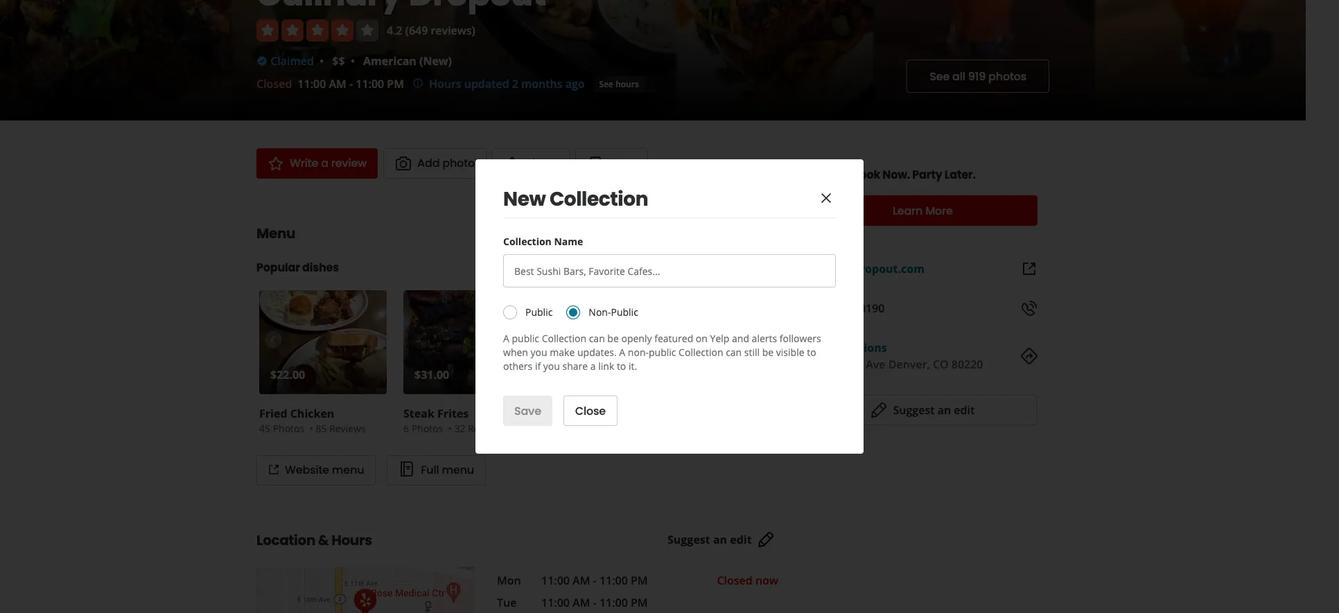 Task type: describe. For each thing, give the bounding box(es) containing it.
24 share v2 image
[[504, 155, 521, 172]]

full
[[421, 462, 439, 478]]

1 public from the left
[[526, 305, 553, 319]]

non-
[[589, 305, 611, 319]]

months
[[521, 76, 563, 92]]

see hours link
[[593, 76, 645, 93]]

4141
[[808, 357, 834, 372]]

0 horizontal spatial to
[[617, 360, 626, 373]]

new
[[503, 186, 546, 213]]

0 vertical spatial am
[[329, 76, 347, 92]]

pm for mon
[[631, 573, 648, 589]]

suggest an edit link
[[668, 532, 774, 549]]

write a review link
[[257, 148, 378, 179]]

american
[[363, 53, 417, 69]]

24 phone v2 image
[[1021, 300, 1038, 317]]

write a review
[[290, 155, 367, 171]]

link
[[599, 360, 615, 373]]

followers
[[780, 332, 821, 345]]

ave
[[866, 357, 886, 372]]

suggest inside suggest an edit button
[[893, 403, 935, 418]]

get
[[808, 340, 828, 356]]

fried chicken image
[[259, 291, 387, 395]]

share
[[563, 360, 588, 373]]

45
[[259, 422, 270, 435]]

photos
[[989, 68, 1027, 84]]

1 vertical spatial you
[[543, 360, 560, 373]]

30
[[604, 422, 615, 435]]

reviews for steak frites
[[468, 422, 504, 435]]

closed for closed now
[[717, 573, 753, 589]]

closed 11:00 am - 11:00 pm
[[257, 76, 404, 92]]

$$
[[332, 53, 345, 69]]

85 reviews
[[316, 422, 366, 435]]

more
[[926, 203, 953, 219]]

name
[[554, 235, 583, 248]]

share
[[526, 155, 558, 171]]

steak
[[404, 406, 435, 422]]

1 vertical spatial can
[[726, 346, 742, 359]]

am for tue
[[573, 596, 590, 611]]

get directions 4141 e 9th ave denver, co 80220
[[808, 340, 984, 372]]

steak frites 6 photos
[[404, 406, 469, 435]]

0 horizontal spatial public
[[512, 332, 539, 345]]

(649
[[406, 23, 428, 38]]

full menu
[[421, 462, 474, 478]]

a inside the a public collection can be openly featured on yelp and alerts followers when you make updates. a non-public collection can still be visible to others if you share a link to it.
[[591, 360, 596, 373]]

24 star v2 image
[[268, 155, 284, 172]]

fried chicken 45 photos
[[259, 406, 334, 435]]

new collection
[[503, 186, 648, 213]]

fried
[[259, 406, 287, 422]]

$22.00
[[270, 367, 305, 383]]

new collection dialog
[[0, 0, 1340, 614]]

24 directions v2 image
[[1021, 348, 1038, 365]]

now.
[[883, 167, 910, 183]]

$31.00
[[415, 367, 449, 383]]

2
[[512, 76, 519, 92]]

party
[[913, 167, 943, 183]]

non-
[[628, 346, 649, 359]]

0 vertical spatial -
[[349, 76, 353, 92]]

photos inside crispy chicken katsu 19 photos
[[561, 422, 593, 435]]

non-public
[[589, 305, 638, 319]]

all
[[953, 68, 966, 84]]

american (new) link
[[363, 53, 452, 69]]

on
[[696, 332, 708, 345]]

80220
[[952, 357, 984, 372]]

24 menu v2 image
[[399, 461, 416, 478]]

am for mon
[[573, 573, 590, 589]]

denver,
[[889, 357, 930, 372]]

collection down on
[[679, 346, 724, 359]]

an inside suggest an edit button
[[938, 403, 951, 418]]

see all 919 photos
[[930, 68, 1027, 84]]

0 vertical spatial you
[[531, 346, 548, 359]]

photo of culinary dropout - denver, co, us. spicy korean skirt steak image
[[676, 0, 874, 121]]

menu
[[257, 224, 295, 243]]

1 horizontal spatial save
[[609, 155, 636, 171]]

an inside suggest an edit link
[[713, 533, 727, 548]]

hours inside "location & hours" element
[[332, 531, 372, 551]]

provolone
[[775, 406, 831, 422]]

american (new)
[[363, 53, 452, 69]]

add
[[417, 155, 440, 171]]

book
[[853, 167, 881, 183]]

0 vertical spatial pm
[[387, 76, 404, 92]]

photo of culinary dropout - denver, co, us. kurubota pork ribs image
[[455, 0, 676, 121]]

photo of culinary dropout - denver, co, us. image
[[1095, 0, 1317, 121]]

ago
[[566, 76, 585, 92]]

9th
[[846, 357, 863, 372]]

16 claim filled v2 image
[[257, 56, 268, 67]]

others
[[503, 360, 533, 373]]

learn more
[[893, 203, 953, 219]]

claimed
[[271, 53, 314, 69]]

e
[[836, 357, 843, 372]]

11:00 am - 11:00 pm for mon
[[542, 573, 648, 589]]

1 horizontal spatial to
[[807, 346, 817, 359]]

24 camera v2 image
[[395, 155, 412, 172]]

779-
[[837, 301, 860, 316]]

32
[[454, 422, 466, 435]]

soft pretzels & provolone fondue link
[[692, 291, 875, 436]]

popular dishes
[[257, 260, 339, 276]]

hours updated 2 months ago
[[429, 76, 585, 92]]

write
[[290, 155, 318, 171]]

6
[[404, 422, 409, 435]]

919
[[968, 68, 986, 84]]

Collection Name text field
[[503, 254, 836, 288]]

$17.50
[[559, 367, 594, 383]]

0 vertical spatial be
[[608, 332, 619, 345]]

photo of culinary dropout - denver, co, us. charcuterie image
[[0, 0, 233, 121]]

review
[[331, 155, 367, 171]]

menu element
[[234, 201, 875, 486]]

mon
[[497, 573, 521, 589]]

see for see hours
[[600, 78, 614, 90]]

reviews for fried chicken
[[329, 422, 366, 435]]

collection down 24 save outline v2 image
[[550, 186, 648, 213]]

tue
[[497, 596, 517, 611]]

collection up the make
[[542, 332, 587, 345]]

next image
[[750, 331, 765, 348]]



Task type: vqa. For each thing, say whether or not it's contained in the screenshot.
either
no



Task type: locate. For each thing, give the bounding box(es) containing it.
& right pretzels
[[764, 406, 772, 422]]

save button down the others
[[503, 396, 552, 426]]

2 vertical spatial -
[[593, 596, 597, 611]]

suggest an edit up closed now
[[668, 533, 752, 548]]

0 vertical spatial can
[[589, 332, 605, 345]]

be
[[608, 332, 619, 345], [763, 346, 774, 359]]

chicken inside fried chicken 45 photos
[[290, 406, 334, 422]]

0 horizontal spatial save button
[[503, 396, 552, 426]]

1 vertical spatial -
[[593, 573, 597, 589]]

close button
[[564, 396, 618, 426]]

edit inside button
[[954, 403, 975, 418]]

0 horizontal spatial suggest
[[668, 533, 711, 548]]

-
[[349, 76, 353, 92], [593, 573, 597, 589], [593, 596, 597, 611]]

featured
[[655, 332, 694, 345]]

1 chicken from the left
[[290, 406, 334, 422]]

if
[[535, 360, 541, 373]]

0 horizontal spatial save
[[514, 403, 541, 419]]

popular
[[257, 260, 300, 276]]

1 vertical spatial am
[[573, 573, 590, 589]]

0 vertical spatial a
[[503, 332, 510, 345]]

1 horizontal spatial 24 pencil v2 image
[[871, 402, 888, 419]]

1 vertical spatial a
[[619, 346, 626, 359]]

to left it.
[[617, 360, 626, 373]]

info alert
[[413, 76, 585, 92]]

0 horizontal spatial can
[[589, 332, 605, 345]]

location & hours
[[257, 531, 372, 551]]

0 horizontal spatial edit
[[730, 533, 752, 548]]

0 vertical spatial suggest
[[893, 403, 935, 418]]

suggest an edit inside button
[[893, 403, 975, 418]]

1 vertical spatial save
[[514, 403, 541, 419]]

24 pencil v2 image inside suggest an edit button
[[871, 402, 888, 419]]

chicken for fried
[[290, 406, 334, 422]]

16 external link v2 image
[[268, 465, 279, 476]]

1 vertical spatial edit
[[730, 533, 752, 548]]

location & hours element
[[234, 508, 812, 614]]

save right 24 save outline v2 image
[[609, 155, 636, 171]]

you right if
[[543, 360, 560, 373]]

0 horizontal spatial be
[[608, 332, 619, 345]]

24 pencil v2 image down ave
[[871, 402, 888, 419]]

menu inside website menu link
[[332, 462, 364, 478]]

4.2
[[387, 23, 403, 38]]

& right location
[[318, 531, 329, 551]]

menu right full
[[442, 462, 474, 478]]

visible
[[776, 346, 805, 359]]

closed left now
[[717, 573, 753, 589]]

closed for closed 11:00 am - 11:00 pm
[[257, 76, 292, 92]]

closed down 16 claim filled v2 image
[[257, 76, 292, 92]]

photos inside steak frites 6 photos
[[412, 422, 443, 435]]

(720)
[[808, 301, 834, 316]]

16 info v2 image
[[413, 78, 424, 89]]

2 public from the left
[[611, 305, 638, 319]]

save inside new collection dialog
[[514, 403, 541, 419]]

1 horizontal spatial hours
[[429, 76, 462, 92]]

& inside 'link'
[[764, 406, 772, 422]]

2 reviews from the left
[[468, 422, 504, 435]]

a right write
[[321, 155, 329, 171]]

you
[[531, 346, 548, 359], [543, 360, 560, 373]]

photos inside fried chicken 45 photos
[[273, 422, 305, 435]]

an down co
[[938, 403, 951, 418]]

1 horizontal spatial &
[[764, 406, 772, 422]]

steak frites image
[[404, 291, 531, 395]]

close
[[575, 403, 606, 419]]

save
[[609, 155, 636, 171], [514, 403, 541, 419]]

1 horizontal spatial menu
[[442, 462, 474, 478]]

32 reviews
[[454, 422, 504, 435]]

website
[[285, 462, 329, 478]]

pm for tue
[[631, 596, 648, 611]]

0 vertical spatial edit
[[954, 403, 975, 418]]

1 vertical spatial &
[[318, 531, 329, 551]]

suggest inside suggest an edit link
[[668, 533, 711, 548]]

crispy chicken katsu image
[[548, 291, 675, 395]]

1 horizontal spatial public
[[611, 305, 638, 319]]

- for mon
[[593, 573, 597, 589]]

menu for website menu
[[332, 462, 364, 478]]

a left link
[[591, 360, 596, 373]]

public up openly
[[611, 305, 638, 319]]

public up the make
[[526, 305, 553, 319]]

katsu
[[632, 406, 664, 422]]

collection name
[[503, 235, 583, 248]]

24 pencil v2 image inside "location & hours" element
[[758, 532, 774, 549]]

1 horizontal spatial closed
[[717, 573, 753, 589]]

1 menu from the left
[[332, 462, 364, 478]]

1 horizontal spatial an
[[938, 403, 951, 418]]

1 vertical spatial pm
[[631, 573, 648, 589]]

share button
[[492, 148, 570, 179]]

fondue
[[834, 406, 875, 422]]

24 pencil v2 image
[[871, 402, 888, 419], [758, 532, 774, 549]]

hours down (new)
[[429, 76, 462, 92]]

1 vertical spatial 24 pencil v2 image
[[758, 532, 774, 549]]

be up updates.
[[608, 332, 619, 345]]

a up when
[[503, 332, 510, 345]]

reviews right 32
[[468, 422, 504, 435]]

previous image
[[265, 331, 280, 348]]

0 vertical spatial a
[[321, 155, 329, 171]]

see all 919 photos link
[[907, 60, 1050, 93]]

1 horizontal spatial suggest
[[893, 403, 935, 418]]

chicken up the 30
[[585, 406, 629, 422]]

1 vertical spatial a
[[591, 360, 596, 373]]

chicken for crispy
[[585, 406, 629, 422]]

it.
[[629, 360, 637, 373]]

and
[[732, 332, 750, 345]]

can down and
[[726, 346, 742, 359]]

0 horizontal spatial public
[[526, 305, 553, 319]]

24 external link v2 image
[[1021, 261, 1038, 277]]

1 reviews from the left
[[329, 422, 366, 435]]

updated
[[464, 76, 509, 92]]

openly
[[622, 332, 652, 345]]

learn
[[893, 203, 923, 219]]

- for tue
[[593, 596, 597, 611]]

0 vertical spatial closed
[[257, 76, 292, 92]]

edit up closed now
[[730, 533, 752, 548]]

collection left name
[[503, 235, 552, 248]]

1 11:00 am - 11:00 pm from the top
[[542, 573, 648, 589]]

public down featured
[[649, 346, 676, 359]]

a public collection can be openly featured on yelp and alerts followers when you make updates. a non-public collection can still be visible to others if you share a link to it.
[[503, 332, 821, 373]]

make
[[550, 346, 575, 359]]

30 reviews
[[604, 422, 654, 435]]

2 11:00 am - 11:00 pm from the top
[[542, 596, 648, 611]]

3 photos from the left
[[561, 422, 593, 435]]

suggest an edit down co
[[893, 403, 975, 418]]

photos
[[273, 422, 305, 435], [412, 422, 443, 435], [561, 422, 593, 435]]

0 horizontal spatial menu
[[332, 462, 364, 478]]

map image
[[257, 567, 475, 614]]

see left hours
[[600, 78, 614, 90]]

2 horizontal spatial reviews
[[618, 422, 654, 435]]

1 horizontal spatial be
[[763, 346, 774, 359]]

0 horizontal spatial suggest an edit
[[668, 533, 752, 548]]

4.2 (649 reviews)
[[387, 23, 475, 38]]

hours inside info alert
[[429, 76, 462, 92]]

add photo
[[417, 155, 475, 171]]

edit inside "location & hours" element
[[730, 533, 752, 548]]

public
[[512, 332, 539, 345], [649, 346, 676, 359]]

2 photos from the left
[[412, 422, 443, 435]]

reviews for crispy chicken katsu
[[618, 422, 654, 435]]

soft pretzels & provolone fondue image
[[692, 291, 820, 395]]

photos down the "fried"
[[273, 422, 305, 435]]

a left non-
[[619, 346, 626, 359]]

see left all
[[930, 68, 950, 84]]

see hours
[[600, 78, 639, 90]]

24 save outline v2 image
[[587, 155, 604, 172]]

0 horizontal spatial see
[[600, 78, 614, 90]]

chicken up 85
[[290, 406, 334, 422]]

1 vertical spatial be
[[763, 346, 774, 359]]

menu right website
[[332, 462, 364, 478]]

a
[[321, 155, 329, 171], [591, 360, 596, 373]]

see for see all 919 photos
[[930, 68, 950, 84]]

2 horizontal spatial photos
[[561, 422, 593, 435]]

0 horizontal spatial an
[[713, 533, 727, 548]]

chicken
[[290, 406, 334, 422], [585, 406, 629, 422]]

save left crispy
[[514, 403, 541, 419]]

1 vertical spatial closed
[[717, 573, 753, 589]]

reviews right 85
[[329, 422, 366, 435]]

photo
[[443, 155, 475, 171]]

2 vertical spatial pm
[[631, 596, 648, 611]]

can up updates.
[[589, 332, 605, 345]]

suggest an edit
[[893, 403, 975, 418], [668, 533, 752, 548]]

you up if
[[531, 346, 548, 359]]

still
[[745, 346, 760, 359]]

0 horizontal spatial closed
[[257, 76, 292, 92]]

1 horizontal spatial reviews
[[468, 422, 504, 435]]

chicken inside crispy chicken katsu 19 photos
[[585, 406, 629, 422]]

3 reviews from the left
[[618, 422, 654, 435]]

1 vertical spatial save button
[[503, 396, 552, 426]]

0 vertical spatial save
[[609, 155, 636, 171]]

photos down steak
[[412, 422, 443, 435]]

1 horizontal spatial chicken
[[585, 406, 629, 422]]

1 horizontal spatial save button
[[575, 148, 648, 179]]

1 horizontal spatial a
[[619, 346, 626, 359]]

culinarydropout.com
[[808, 261, 925, 277]]

reviews)
[[431, 23, 475, 38]]

get directions link
[[808, 340, 887, 356]]

later.
[[945, 167, 976, 183]]

1 horizontal spatial suggest an edit
[[893, 403, 975, 418]]

menu
[[332, 462, 364, 478], [442, 462, 474, 478]]

pm
[[387, 76, 404, 92], [631, 573, 648, 589], [631, 596, 648, 611]]

0 vertical spatial 24 pencil v2 image
[[871, 402, 888, 419]]

crispy
[[548, 406, 582, 422]]

1 vertical spatial hours
[[332, 531, 372, 551]]

0 horizontal spatial &
[[318, 531, 329, 551]]

0 horizontal spatial reviews
[[329, 422, 366, 435]]

close image
[[818, 190, 835, 206]]

2 chicken from the left
[[585, 406, 629, 422]]

hours up the map image
[[332, 531, 372, 551]]

co
[[933, 357, 949, 372]]

public up when
[[512, 332, 539, 345]]

0 vertical spatial hours
[[429, 76, 462, 92]]

1 horizontal spatial a
[[591, 360, 596, 373]]

1 vertical spatial 11:00 am - 11:00 pm
[[542, 596, 648, 611]]

0 vertical spatial 11:00 am - 11:00 pm
[[542, 573, 648, 589]]

photo of culinary dropout - denver, co, us. fly like paper and tijuana spa watef image
[[233, 0, 455, 121]]

1 horizontal spatial photos
[[412, 422, 443, 435]]

24 pencil v2 image up now
[[758, 532, 774, 549]]

to down followers
[[807, 346, 817, 359]]

1 horizontal spatial can
[[726, 346, 742, 359]]

photo of culinary dropout - denver, co, us. bloody mary - bacon image
[[874, 0, 1095, 121]]

1 horizontal spatial see
[[930, 68, 950, 84]]

1 vertical spatial public
[[649, 346, 676, 359]]

1 horizontal spatial edit
[[954, 403, 975, 418]]

0 vertical spatial an
[[938, 403, 951, 418]]

(649 reviews) link
[[406, 23, 475, 38]]

photos for fried
[[273, 422, 305, 435]]

0 horizontal spatial chicken
[[290, 406, 334, 422]]

closed now
[[717, 573, 779, 589]]

save button up new collection
[[575, 148, 648, 179]]

see inside see hours link
[[600, 78, 614, 90]]

photos for steak
[[412, 422, 443, 435]]

menu inside full menu link
[[442, 462, 474, 478]]

updates.
[[578, 346, 617, 359]]

learn more link
[[808, 196, 1038, 226]]

closed inside "location & hours" element
[[717, 573, 753, 589]]

1 horizontal spatial public
[[649, 346, 676, 359]]

0 horizontal spatial 24 pencil v2 image
[[758, 532, 774, 549]]

0 horizontal spatial a
[[321, 155, 329, 171]]

0 horizontal spatial photos
[[273, 422, 305, 435]]

photos down crispy
[[561, 422, 593, 435]]

add photo link
[[383, 148, 487, 179]]

0 vertical spatial public
[[512, 332, 539, 345]]

edit down 80220
[[954, 403, 975, 418]]

pretzels
[[717, 406, 761, 422]]

website menu
[[285, 462, 364, 478]]

19
[[548, 422, 559, 435]]

to
[[807, 346, 817, 359], [617, 360, 626, 373]]

11:00 am - 11:00 pm for tue
[[542, 596, 648, 611]]

alerts
[[752, 332, 777, 345]]

1 vertical spatial to
[[617, 360, 626, 373]]

an up closed now
[[713, 533, 727, 548]]

menu for full menu
[[442, 462, 474, 478]]

save button
[[575, 148, 648, 179], [503, 396, 552, 426]]

0 horizontal spatial a
[[503, 332, 510, 345]]

4.2 star rating image
[[257, 19, 379, 42]]

hours
[[616, 78, 639, 90]]

2 vertical spatial am
[[573, 596, 590, 611]]

location
[[257, 531, 315, 551]]

1 vertical spatial suggest an edit
[[668, 533, 752, 548]]

0 vertical spatial &
[[764, 406, 772, 422]]

0190
[[860, 301, 885, 316]]

an
[[938, 403, 951, 418], [713, 533, 727, 548]]

1 vertical spatial an
[[713, 533, 727, 548]]

0 vertical spatial to
[[807, 346, 817, 359]]

1 photos from the left
[[273, 422, 305, 435]]

be down alerts
[[763, 346, 774, 359]]

reviews down the katsu
[[618, 422, 654, 435]]

0 horizontal spatial hours
[[332, 531, 372, 551]]

suggest an edit inside "location & hours" element
[[668, 533, 752, 548]]

culinarydropout.com link
[[808, 261, 925, 277]]

1 vertical spatial suggest
[[668, 533, 711, 548]]

2 menu from the left
[[442, 462, 474, 478]]

0 vertical spatial save button
[[575, 148, 648, 179]]

(new)
[[419, 53, 452, 69]]

0 vertical spatial suggest an edit
[[893, 403, 975, 418]]



